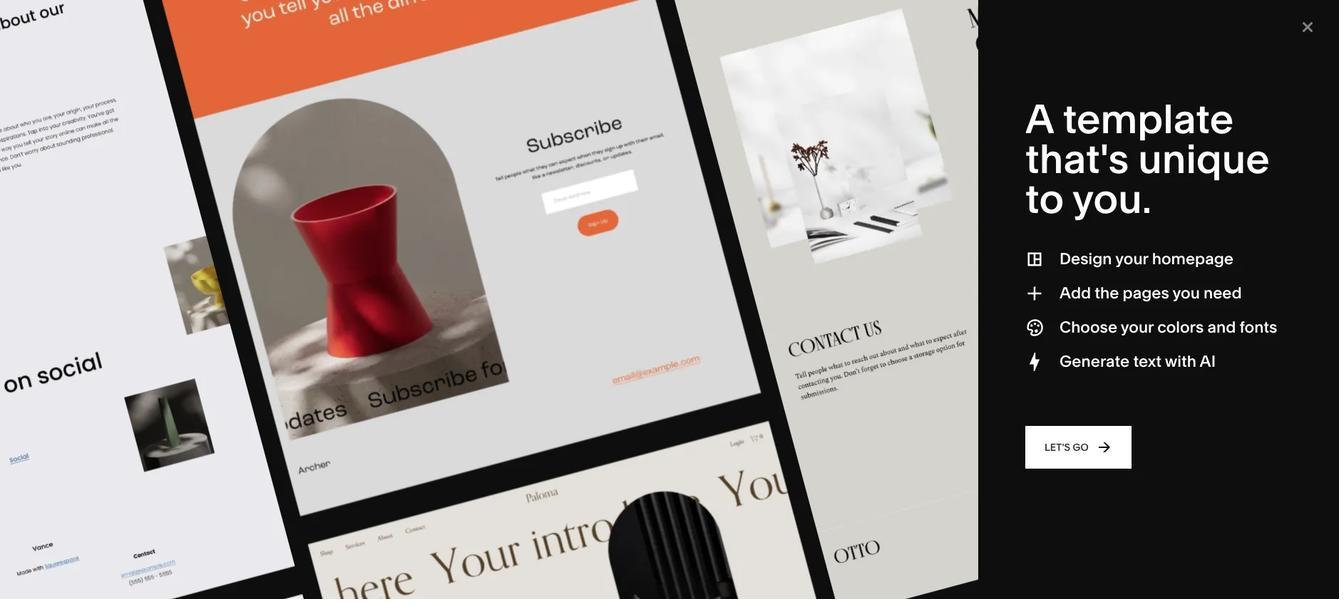 Task type: vqa. For each thing, say whether or not it's contained in the screenshot.
the like on the left bottom of page
no



Task type: describe. For each thing, give the bounding box(es) containing it.
1 horizontal spatial services
[[679, 310, 722, 324]]

photography
[[214, 167, 274, 180]]

events link
[[515, 167, 561, 180]]

1 horizontal spatial designs
[[790, 310, 831, 324]]

customizable
[[1151, 2, 1224, 16]]

your for choose
[[1121, 318, 1154, 337]]

website
[[984, 16, 1026, 30]]

portfolio (35) link
[[253, 310, 316, 324]]

media & podcasts
[[515, 145, 599, 158]]

media & podcasts link
[[515, 145, 613, 158]]

art & design
[[214, 145, 272, 158]]

0 horizontal spatial services
[[424, 124, 464, 137]]

zaatar image
[[900, 392, 1275, 600]]

& right estate
[[570, 210, 576, 222]]

beauty
[[256, 188, 288, 201]]

template inside a template that's unique to you.
[[1063, 95, 1234, 143]]

squarespace's
[[1069, 2, 1148, 16]]

all templates link
[[214, 124, 291, 137]]

1 vertical spatial memberships
[[321, 310, 391, 324]]

unique
[[1139, 135, 1270, 183]]

1 a from the left
[[1023, 0, 1030, 3]]

(28)
[[834, 310, 852, 324]]

online
[[1145, 0, 1179, 3]]

0 vertical spatial popular
[[228, 103, 265, 115]]

0 vertical spatial portfolio
[[75, 123, 115, 136]]

(40)
[[229, 310, 248, 324]]

fonts
[[1240, 318, 1278, 337]]

2 , from the left
[[316, 310, 319, 324]]

ai
[[1200, 352, 1216, 372]]

non-
[[431, 167, 454, 180]]

blog (50) link
[[411, 310, 456, 324]]

nature
[[666, 124, 697, 137]]

a template that's unique to you.
[[1026, 95, 1270, 223]]

and inside whether you need a portfolio website, an online store, or a personal blog, you can use squarespace's customizable and responsive website templates to get started.
[[1226, 2, 1247, 16]]

fashion link
[[365, 103, 416, 115]]

& for beauty
[[247, 188, 253, 201]]

personal
[[921, 2, 969, 16]]

colors
[[1158, 318, 1204, 337]]

photography link
[[214, 167, 289, 180]]

podcasts
[[556, 145, 599, 158]]

need inside whether you need a portfolio website, an online store, or a personal blog, you can use squarespace's customizable and responsive website templates to get started.
[[993, 0, 1021, 3]]

real estate & properties link
[[515, 210, 641, 222]]

store for online store templates
[[106, 358, 146, 377]]

online store templates
[[54, 358, 227, 377]]

online for online store templates
[[54, 358, 103, 377]]

generate
[[1060, 352, 1130, 372]]

started.
[[1121, 16, 1162, 30]]

1 horizontal spatial design
[[1060, 250, 1112, 269]]

responsive
[[921, 16, 981, 30]]

decor
[[706, 103, 735, 115]]

estate
[[538, 210, 567, 222]]

nature & animals
[[666, 124, 746, 137]]

business
[[392, 145, 434, 158]]

with inside make any template yours with ease.
[[156, 17, 228, 62]]

(36)
[[725, 310, 744, 324]]

0 vertical spatial memberships
[[75, 145, 141, 157]]

community & non-profits link
[[365, 167, 498, 180]]

cv
[[266, 210, 280, 222]]

add the pages you need
[[1060, 284, 1242, 303]]

blog
[[411, 310, 434, 324]]

local business
[[365, 145, 434, 158]]

online store (40) link
[[165, 310, 248, 324]]

0 horizontal spatial templates
[[149, 358, 227, 377]]

to inside whether you need a portfolio website, an online store, or a personal blog, you can use squarespace's customizable and responsive website templates to get started.
[[1086, 16, 1097, 30]]

1 vertical spatial portfolio
[[253, 310, 295, 324]]

professional
[[365, 124, 422, 137]]

0 vertical spatial design
[[239, 145, 272, 158]]

portfolio
[[1032, 0, 1079, 3]]

1 horizontal spatial popular
[[749, 310, 787, 324]]

(35)
[[297, 310, 316, 324]]

weddings
[[515, 188, 563, 201]]

& for decor
[[697, 103, 703, 115]]

personal
[[214, 210, 255, 222]]

0 horizontal spatial you
[[970, 0, 990, 3]]

health
[[214, 188, 245, 201]]

whether
[[921, 0, 968, 3]]

& for cv
[[257, 210, 264, 222]]

1 horizontal spatial need
[[1204, 284, 1242, 303]]

zaatar element
[[900, 392, 1275, 600]]

events
[[515, 167, 546, 180]]

1 vertical spatial with
[[1165, 352, 1197, 372]]

memberships (6) link
[[321, 310, 406, 324]]

home
[[666, 103, 694, 115]]

get
[[1100, 16, 1118, 30]]

text
[[1134, 352, 1162, 372]]

whether you need a portfolio website, an online store, or a personal blog, you can use squarespace's customizable and responsive website templates to get started.
[[921, 0, 1247, 30]]

scheduling (18) link
[[461, 310, 537, 324]]

scheduling
[[461, 310, 518, 324]]

media
[[515, 145, 545, 158]]

aue sobol element
[[54, 392, 429, 600]]

3 , from the left
[[406, 310, 409, 324]]

restaurants
[[515, 124, 571, 137]]

professional services
[[365, 124, 464, 137]]

2 horizontal spatial you
[[1173, 284, 1200, 303]]

services (36) , popular designs (28)
[[679, 310, 852, 324]]

an
[[1129, 0, 1143, 3]]

any
[[156, 0, 216, 26]]

store for online store
[[108, 102, 134, 115]]

online store
[[75, 102, 134, 115]]

the
[[1095, 284, 1120, 303]]



Task type: locate. For each thing, give the bounding box(es) containing it.
templates
[[1029, 16, 1084, 30]]

template
[[225, 0, 379, 26], [1063, 95, 1234, 143]]

weddings link
[[515, 188, 577, 201]]

templates
[[228, 124, 277, 137], [149, 358, 227, 377]]

0 horizontal spatial design
[[239, 145, 272, 158]]

your up generate text with ai
[[1121, 318, 1154, 337]]

store,
[[1181, 0, 1212, 3]]

online for online store
[[75, 102, 106, 115]]

0 horizontal spatial template
[[225, 0, 379, 26]]

0 vertical spatial online
[[75, 102, 106, 115]]

portfolio down online store
[[75, 123, 115, 136]]

online for online store (40) , portfolio (35) , memberships (6) , blog (50) , scheduling (18)
[[165, 310, 198, 324]]

&
[[697, 103, 703, 115], [700, 124, 706, 137], [230, 145, 237, 158], [547, 145, 554, 158], [422, 167, 428, 180], [247, 188, 253, 201], [257, 210, 264, 222], [570, 210, 576, 222]]

40 )
[[235, 358, 259, 377]]

art & design link
[[214, 145, 287, 158]]

community & non-profits
[[365, 167, 484, 180]]

online
[[75, 102, 106, 115], [165, 310, 198, 324], [54, 358, 103, 377]]

0 horizontal spatial popular
[[228, 103, 265, 115]]

1 vertical spatial and
[[1208, 318, 1236, 337]]

fashion
[[365, 103, 401, 115]]

popular designs link
[[214, 103, 306, 115]]

art
[[214, 145, 228, 158]]

& left the non-
[[422, 167, 428, 180]]

1 vertical spatial to
[[1026, 175, 1064, 223]]

& for non-
[[422, 167, 428, 180]]

design your homepage
[[1060, 250, 1234, 269]]

& right the nature
[[700, 124, 706, 137]]

you up the website
[[970, 0, 990, 3]]

0 horizontal spatial to
[[1026, 175, 1064, 223]]

design up add
[[1060, 250, 1112, 269]]

1 vertical spatial designs
[[790, 310, 831, 324]]

0 vertical spatial need
[[993, 0, 1021, 3]]

designs left (28)
[[790, 310, 831, 324]]

0 vertical spatial your
[[1116, 250, 1149, 269]]

0 horizontal spatial designs
[[267, 103, 306, 115]]

)
[[254, 358, 259, 377]]

1 vertical spatial popular
[[749, 310, 787, 324]]

& right home
[[697, 103, 703, 115]]

1 vertical spatial need
[[1204, 284, 1242, 303]]

portfolio left the (35)
[[253, 310, 295, 324]]

, left memberships (6) link
[[316, 310, 319, 324]]

real estate & properties
[[515, 210, 627, 222]]

1 vertical spatial services
[[679, 310, 722, 324]]

(50)
[[437, 310, 456, 324]]

0 horizontal spatial memberships
[[75, 145, 141, 157]]

0 horizontal spatial need
[[993, 0, 1021, 3]]

let's go button
[[1026, 427, 1132, 469]]

rotate image
[[477, 392, 852, 600]]

make any template yours with ease.
[[54, 0, 386, 62]]

all templates
[[214, 124, 277, 137]]

templates up art & design link in the top of the page
[[228, 124, 277, 137]]

add
[[1060, 284, 1092, 303]]

blog,
[[972, 2, 999, 16]]

home & decor
[[666, 103, 735, 115]]

, left portfolio (35) 'link'
[[248, 310, 251, 324]]

can
[[1024, 2, 1044, 16]]

& right the media on the top of page
[[547, 145, 554, 158]]

, left blog
[[406, 310, 409, 324]]

1 horizontal spatial template
[[1063, 95, 1234, 143]]

yours
[[54, 17, 148, 62]]

designs up all templates link
[[267, 103, 306, 115]]

store for online store (40) , portfolio (35) , memberships (6) , blog (50) , scheduling (18)
[[200, 310, 227, 324]]

rotate element
[[477, 392, 852, 600]]

that's
[[1026, 135, 1129, 183]]

services up 'business'
[[424, 124, 464, 137]]

need up the website
[[993, 0, 1021, 3]]

2 vertical spatial online
[[54, 358, 103, 377]]

a left portfolio
[[1023, 0, 1030, 3]]

1 vertical spatial online
[[165, 310, 198, 324]]

,
[[248, 310, 251, 324], [316, 310, 319, 324], [406, 310, 409, 324], [456, 310, 458, 324], [744, 310, 746, 324]]

local
[[365, 145, 390, 158]]

homepage
[[1153, 250, 1234, 269]]

4 , from the left
[[456, 310, 458, 324]]

1 horizontal spatial memberships
[[321, 310, 391, 324]]

profits
[[454, 167, 484, 180]]

1 vertical spatial template
[[1063, 95, 1234, 143]]

you left can
[[1002, 2, 1021, 16]]

, left scheduling on the bottom left of page
[[456, 310, 458, 324]]

health & beauty link
[[214, 188, 303, 201]]

popular designs (28) link
[[749, 310, 852, 324]]

0 horizontal spatial a
[[1023, 0, 1030, 3]]

1 horizontal spatial portfolio
[[253, 310, 295, 324]]

& for podcasts
[[547, 145, 554, 158]]

or
[[1215, 0, 1226, 3]]

store
[[108, 102, 134, 115], [200, 310, 227, 324], [106, 358, 146, 377]]

real
[[515, 210, 536, 222]]

food
[[365, 188, 389, 201]]

online store (40) , portfolio (35) , memberships (6) , blog (50) , scheduling (18)
[[165, 310, 537, 324]]

personal & cv link
[[214, 210, 294, 222]]

design
[[239, 145, 272, 158], [1060, 250, 1112, 269]]

40
[[235, 358, 254, 377]]

popular designs
[[228, 103, 306, 115]]

food link
[[365, 188, 403, 201]]

5 , from the left
[[744, 310, 746, 324]]

community
[[365, 167, 419, 180]]

1 horizontal spatial templates
[[228, 124, 277, 137]]

properties
[[578, 210, 627, 222]]

design down all templates link
[[239, 145, 272, 158]]

home & decor link
[[666, 103, 749, 115]]

to left get
[[1086, 16, 1097, 30]]

1 horizontal spatial a
[[1229, 0, 1235, 3]]

1 horizontal spatial to
[[1086, 16, 1097, 30]]

ease.
[[237, 17, 327, 62]]

1 horizontal spatial with
[[1165, 352, 1197, 372]]

popular
[[228, 103, 265, 115], [749, 310, 787, 324]]

0 vertical spatial with
[[156, 17, 228, 62]]

and
[[1226, 2, 1247, 16], [1208, 318, 1236, 337]]

0 horizontal spatial with
[[156, 17, 228, 62]]

use
[[1047, 2, 1066, 16]]

0 vertical spatial store
[[108, 102, 134, 115]]

fitness
[[666, 145, 699, 158]]

nature & animals link
[[666, 124, 761, 137]]

you.
[[1073, 175, 1152, 223]]

let's
[[1045, 442, 1071, 454]]

0 vertical spatial designs
[[267, 103, 306, 115]]

& right health
[[247, 188, 253, 201]]

a
[[1026, 95, 1054, 143]]

and left "fonts"
[[1208, 318, 1236, 337]]

& for design
[[230, 145, 237, 158]]

local business link
[[365, 145, 449, 158]]

1 , from the left
[[248, 310, 251, 324]]

you up colors
[[1173, 284, 1200, 303]]

(6)
[[393, 310, 406, 324]]

to inside a template that's unique to you.
[[1026, 175, 1064, 223]]

memberships down online store
[[75, 145, 141, 157]]

2 a from the left
[[1229, 0, 1235, 3]]

to
[[1086, 16, 1097, 30], [1026, 175, 1064, 223]]

need down homepage
[[1204, 284, 1242, 303]]

to left "you."
[[1026, 175, 1064, 223]]

aue sobol image
[[54, 392, 429, 600]]

services left (36)
[[679, 310, 722, 324]]

1 vertical spatial design
[[1060, 250, 1112, 269]]

1 vertical spatial templates
[[149, 358, 227, 377]]

your for design
[[1116, 250, 1149, 269]]

choose your colors and fonts
[[1060, 318, 1278, 337]]

and right or in the right of the page
[[1226, 2, 1247, 16]]

0 vertical spatial to
[[1086, 16, 1097, 30]]

pages
[[1123, 284, 1170, 303]]

generate text with ai
[[1060, 352, 1216, 372]]

let's go
[[1045, 442, 1089, 454]]

& right art
[[230, 145, 237, 158]]

a right or in the right of the page
[[1229, 0, 1235, 3]]

templates down online store (40) link
[[149, 358, 227, 377]]

popular right (36)
[[749, 310, 787, 324]]

services (36) link
[[679, 310, 744, 324]]

entertainment link
[[365, 210, 445, 222]]

& for animals
[[700, 124, 706, 137]]

0 vertical spatial template
[[225, 0, 379, 26]]

& left cv
[[257, 210, 264, 222]]

0 vertical spatial services
[[424, 124, 464, 137]]

memberships left (6)
[[321, 310, 391, 324]]

need
[[993, 0, 1021, 3], [1204, 284, 1242, 303]]

, left the popular designs (28) link
[[744, 310, 746, 324]]

your up pages on the right of page
[[1116, 250, 1149, 269]]

1 horizontal spatial you
[[1002, 2, 1021, 16]]

your
[[1116, 250, 1149, 269], [1121, 318, 1154, 337]]

template inside make any template yours with ease.
[[225, 0, 379, 26]]

0 vertical spatial and
[[1226, 2, 1247, 16]]

1 vertical spatial your
[[1121, 318, 1154, 337]]

popular up all templates
[[228, 103, 265, 115]]

2 vertical spatial store
[[106, 358, 146, 377]]

0 vertical spatial templates
[[228, 124, 277, 137]]

entertainment
[[365, 210, 431, 222]]

0 horizontal spatial portfolio
[[75, 123, 115, 136]]

1 vertical spatial store
[[200, 310, 227, 324]]



